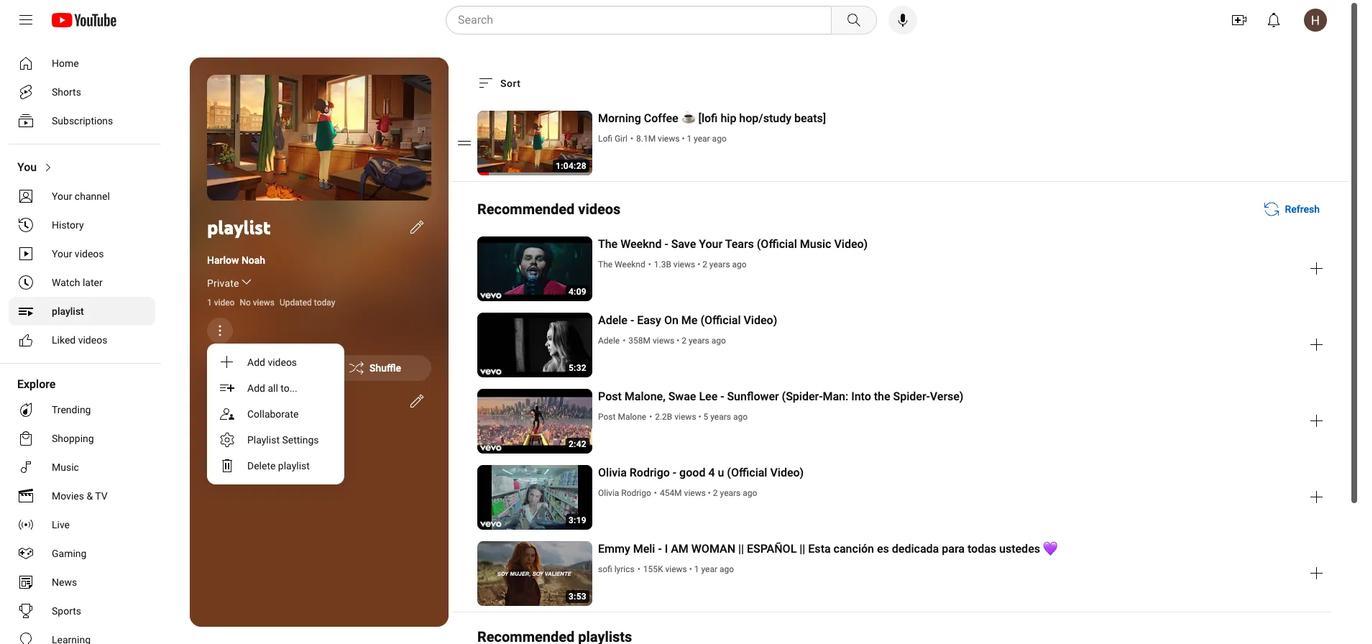 Task type: locate. For each thing, give the bounding box(es) containing it.
2 adele from the top
[[598, 336, 620, 346]]

- inside adele - easy on me (official video) link
[[631, 314, 634, 327]]

2 down the weeknd - save your tears (official music video)
[[703, 260, 708, 270]]

videos for liked videos
[[78, 334, 107, 346]]

the weeknd - save your tears (official music video) link
[[598, 237, 1303, 252]]

• down ☕️
[[682, 134, 685, 144]]

• down woman at the right of page
[[690, 565, 692, 575]]

shopping
[[52, 433, 94, 444]]

trending link
[[9, 396, 155, 424], [9, 396, 155, 424]]

5 minutes, 32 seconds element
[[569, 363, 587, 373]]

the up 'the weeknd' link at the left of the page
[[598, 237, 618, 251]]

beats]
[[795, 111, 827, 125]]

list box
[[207, 343, 345, 484]]

description
[[223, 394, 273, 405]]

1 add from the top
[[247, 356, 265, 368]]

playlist down "watch" on the left top
[[52, 306, 84, 317]]

0 vertical spatial post
[[598, 390, 622, 403]]

sort
[[501, 78, 521, 89]]

2:42 link
[[478, 389, 593, 455]]

shorts link
[[9, 78, 155, 106], [9, 78, 155, 106]]

year down [lofi
[[694, 134, 710, 144]]

post malone • 2.2b views • 5 years ago
[[598, 412, 748, 422]]

ago down the sunflower
[[734, 412, 748, 422]]

1 vertical spatial play all link
[[207, 355, 316, 381]]

0 horizontal spatial 1
[[207, 297, 212, 307]]

1 olivia from the top
[[598, 466, 627, 480]]

to...
[[281, 382, 298, 394]]

• left 454m
[[654, 488, 657, 498]]

noah
[[242, 254, 265, 266]]

2 the from the top
[[598, 260, 613, 270]]

sunflower
[[727, 390, 779, 403]]

- inside emmy meli - i am woman || español || esta canción es dedicada para todas ustedes 💜 link
[[658, 542, 662, 556]]

0 vertical spatial play
[[309, 133, 330, 143]]

0 vertical spatial (official
[[757, 237, 798, 251]]

subscriptions link
[[9, 106, 155, 135], [9, 106, 155, 135]]

views left 5
[[675, 412, 697, 422]]

2 vertical spatial playlist
[[278, 460, 310, 471]]

1 horizontal spatial no
[[240, 297, 251, 307]]

play
[[309, 133, 330, 143], [254, 362, 274, 374]]

playlist settings option
[[207, 427, 345, 453]]

your videos link
[[9, 240, 155, 268], [9, 240, 155, 268]]

• down on
[[677, 336, 680, 346]]

None search field
[[420, 6, 880, 35]]

1 vertical spatial adele
[[598, 336, 620, 346]]

add for add all to...
[[247, 382, 265, 394]]

es
[[877, 542, 890, 556]]

channel
[[75, 191, 110, 202]]

the
[[874, 390, 891, 403]]

3 minutes, 53 seconds element
[[569, 592, 587, 602]]

watch
[[52, 277, 80, 288]]

year down woman at the right of page
[[702, 565, 718, 575]]

play all link
[[207, 75, 432, 213], [207, 355, 316, 381]]

•
[[631, 134, 634, 144], [682, 134, 685, 144], [649, 260, 651, 270], [698, 260, 701, 270], [623, 336, 626, 346], [677, 336, 680, 346], [650, 412, 652, 422], [699, 412, 702, 422], [654, 488, 657, 498], [708, 488, 711, 498], [638, 565, 641, 575], [690, 565, 692, 575]]

no left description
[[207, 394, 220, 405]]

1 vertical spatial post
[[598, 412, 616, 422]]

1 down woman at the right of page
[[695, 565, 699, 575]]

ago down the tears
[[733, 260, 747, 270]]

2 minutes, 42 seconds element
[[569, 439, 587, 450]]

ago down woman at the right of page
[[720, 565, 734, 575]]

2 vertical spatial (official
[[727, 466, 768, 480]]

(official for tears
[[757, 237, 798, 251]]

views down save
[[674, 260, 696, 270]]

1 the from the top
[[598, 237, 618, 251]]

3:19 link
[[478, 465, 593, 532]]

(official right me
[[701, 314, 741, 327]]

your up the history on the left of the page
[[52, 191, 72, 202]]

adele - easy on me (official video) link
[[598, 313, 1303, 329]]

your right save
[[699, 237, 723, 251]]

gaming
[[52, 548, 87, 560]]

videos inside 'playlist' main content
[[578, 201, 621, 218]]

adele link
[[598, 334, 621, 347]]

year
[[694, 134, 710, 144], [702, 565, 718, 575]]

videos right liked
[[78, 334, 107, 346]]

playlist
[[207, 215, 271, 239], [52, 306, 84, 317], [278, 460, 310, 471]]

olivia up emmy at the left bottom of the page
[[598, 488, 619, 498]]

0 vertical spatial adele
[[598, 314, 628, 327]]

playlist up harlow noah link
[[207, 215, 271, 239]]

video
[[214, 297, 235, 307]]

years right 5
[[711, 412, 731, 422]]

adele for adele - easy on me (official video)
[[598, 314, 628, 327]]

add down play all text box
[[247, 382, 265, 394]]

- right lee
[[721, 390, 725, 403]]

• right 1.3b
[[698, 260, 701, 270]]

rodrigo up 454m
[[630, 466, 670, 480]]

0 vertical spatial play all
[[309, 133, 347, 143]]

1 vertical spatial play
[[254, 362, 274, 374]]

views down coffee
[[658, 134, 680, 144]]

views down am
[[666, 565, 687, 575]]

|| right woman at the right of page
[[739, 542, 744, 556]]

4:09
[[569, 287, 587, 297]]

playlist down settings on the left
[[278, 460, 310, 471]]

videos inside add videos option
[[268, 356, 297, 368]]

music inside 'playlist' main content
[[800, 237, 832, 251]]

recommended
[[478, 201, 575, 218]]

videos down 1 hour, 4 minutes, 28 seconds element
[[578, 201, 621, 218]]

post up post malone "link"
[[598, 390, 622, 403]]

your
[[52, 191, 72, 202], [699, 237, 723, 251], [52, 248, 72, 260]]

1 vertical spatial weeknd
[[615, 260, 646, 270]]

2 horizontal spatial 1
[[695, 565, 699, 575]]

0 vertical spatial year
[[694, 134, 710, 144]]

|| left esta
[[800, 542, 806, 556]]

olivia rodrigo link
[[598, 487, 652, 500]]

ago down olivia rodrigo - good 4 u (official video)
[[743, 488, 758, 498]]

- left easy
[[631, 314, 634, 327]]

2 add from the top
[[247, 382, 265, 394]]

your inside 'playlist' main content
[[699, 237, 723, 251]]

2 vertical spatial all
[[268, 382, 278, 394]]

1 horizontal spatial playlist
[[207, 215, 271, 239]]

0 horizontal spatial play all
[[254, 362, 287, 374]]

sofi lyrics • 155k views • 1 year ago
[[598, 565, 734, 575]]

2 horizontal spatial 2
[[713, 488, 718, 498]]

1 for emmy
[[695, 565, 699, 575]]

weeknd
[[621, 237, 662, 251], [615, 260, 646, 270]]

weeknd left 1.3b
[[615, 260, 646, 270]]

1 vertical spatial the
[[598, 260, 613, 270]]

0 vertical spatial 1
[[687, 134, 692, 144]]

- left save
[[665, 237, 669, 251]]

- left good
[[673, 466, 677, 480]]

rodrigo left 454m
[[622, 488, 652, 498]]

views for morning
[[658, 134, 680, 144]]

lofi
[[598, 134, 613, 144]]

• left 1.3b
[[649, 260, 651, 270]]

liked videos
[[52, 334, 107, 346]]

1 horizontal spatial play
[[309, 133, 330, 143]]

- for weeknd
[[665, 237, 669, 251]]

the for the weeknd - save your tears (official music video)
[[598, 237, 618, 251]]

358m
[[629, 336, 651, 346]]

collaborate option
[[207, 401, 345, 427]]

all inside option
[[268, 382, 278, 394]]

1 down ☕️
[[687, 134, 692, 144]]

0 vertical spatial add
[[247, 356, 265, 368]]

0 vertical spatial olivia
[[598, 466, 627, 480]]

canción
[[834, 542, 875, 556]]

subscriptions
[[52, 115, 113, 127]]

1 adele from the top
[[598, 314, 628, 327]]

- left i
[[658, 542, 662, 556]]

views down good
[[684, 488, 706, 498]]

1 horizontal spatial 1
[[687, 134, 692, 144]]

1 hour, 4 minutes, 28 seconds element
[[556, 161, 587, 171]]

post left malone
[[598, 412, 616, 422]]

1 vertical spatial music
[[52, 462, 79, 473]]

1 vertical spatial add
[[247, 382, 265, 394]]

years down u
[[720, 488, 741, 498]]

add up add all to...
[[247, 356, 265, 368]]

0 vertical spatial rodrigo
[[630, 466, 670, 480]]

0 horizontal spatial playlist
[[52, 306, 84, 317]]

your up "watch" on the left top
[[52, 248, 72, 260]]

refresh button
[[1257, 196, 1332, 222]]

weeknd for -
[[621, 237, 662, 251]]

0 vertical spatial weeknd
[[621, 237, 662, 251]]

news
[[52, 577, 77, 588]]

2 horizontal spatial playlist
[[278, 460, 310, 471]]

3 minutes, 19 seconds element
[[569, 516, 587, 526]]

harlow noah
[[207, 254, 265, 266]]

woman
[[692, 542, 736, 556]]

- inside the weeknd - save your tears (official music video) link
[[665, 237, 669, 251]]

2 vertical spatial video)
[[771, 466, 804, 480]]

ago down the adele - easy on me (official video)
[[712, 336, 726, 346]]

2 post from the top
[[598, 412, 616, 422]]

olivia for olivia rodrigo • 454m views • 2 years ago
[[598, 488, 619, 498]]

videos up "later"
[[75, 248, 104, 260]]

adele left 358m
[[598, 336, 620, 346]]

1 vertical spatial no
[[207, 394, 220, 405]]

2 olivia from the top
[[598, 488, 619, 498]]

home link
[[9, 49, 155, 78], [9, 49, 155, 78]]

no right video in the left top of the page
[[240, 297, 251, 307]]

rodrigo inside "link"
[[630, 466, 670, 480]]

videos up add all to... option
[[268, 356, 297, 368]]

sofi
[[598, 565, 613, 575]]

list box containing add videos
[[207, 343, 345, 484]]

avatar image image
[[1305, 9, 1328, 32]]

0 horizontal spatial ||
[[739, 542, 744, 556]]

music link
[[9, 453, 155, 482], [9, 453, 155, 482]]

olivia up olivia rodrigo link
[[598, 466, 627, 480]]

2 down 4
[[713, 488, 718, 498]]

0 horizontal spatial 2
[[682, 336, 687, 346]]

spider-
[[894, 390, 931, 403]]

2
[[703, 260, 708, 270], [682, 336, 687, 346], [713, 488, 718, 498]]

your for your channel
[[52, 191, 72, 202]]

1 vertical spatial (official
[[701, 314, 741, 327]]

0 vertical spatial 2
[[703, 260, 708, 270]]

history link
[[9, 211, 155, 240], [9, 211, 155, 240]]

olivia for olivia rodrigo - good 4 u (official video)
[[598, 466, 627, 480]]

playlist settings
[[247, 434, 319, 446]]

(official
[[757, 237, 798, 251], [701, 314, 741, 327], [727, 466, 768, 480]]

1 horizontal spatial music
[[800, 237, 832, 251]]

1 vertical spatial 2
[[682, 336, 687, 346]]

• left 2.2b
[[650, 412, 652, 422]]

watch later
[[52, 277, 103, 288]]

views for emmy
[[666, 565, 687, 575]]

years down the weeknd - save your tears (official music video)
[[710, 260, 730, 270]]

olivia inside "link"
[[598, 466, 627, 480]]

1 vertical spatial rodrigo
[[622, 488, 652, 498]]

1 vertical spatial playlist
[[52, 306, 84, 317]]

olivia rodrigo - good 4 u (official video) link
[[598, 465, 1303, 481]]

adele up adele link
[[598, 314, 628, 327]]

the inside the weeknd - save your tears (official music video) link
[[598, 237, 618, 251]]

(official right the tears
[[757, 237, 798, 251]]

0 vertical spatial no
[[240, 297, 251, 307]]

0 vertical spatial music
[[800, 237, 832, 251]]

Play all text field
[[254, 362, 287, 374]]

0 vertical spatial the
[[598, 237, 618, 251]]

ago for woman
[[720, 565, 734, 575]]

• left 155k
[[638, 565, 641, 575]]

0 horizontal spatial music
[[52, 462, 79, 473]]

rodrigo for -
[[630, 466, 670, 480]]

private
[[207, 277, 239, 289]]

1 vertical spatial 1
[[207, 297, 212, 307]]

weeknd up 'the weeknd' link at the left of the page
[[621, 237, 662, 251]]

&
[[87, 491, 93, 502]]

1
[[687, 134, 692, 144], [207, 297, 212, 307], [695, 565, 699, 575]]

2 vertical spatial 2
[[713, 488, 718, 498]]

1 horizontal spatial ||
[[800, 542, 806, 556]]

2 vertical spatial 1
[[695, 565, 699, 575]]

155k
[[644, 565, 663, 575]]

1 vertical spatial play all
[[254, 362, 287, 374]]

your channel
[[52, 191, 110, 202]]

views for post
[[675, 412, 697, 422]]

playlist inside main content
[[207, 215, 271, 239]]

0 vertical spatial playlist
[[207, 215, 271, 239]]

settings
[[282, 434, 319, 446]]

0 vertical spatial play all link
[[207, 75, 432, 213]]

2 down the adele - easy on me (official video)
[[682, 336, 687, 346]]

me
[[682, 314, 698, 327]]

1 post from the top
[[598, 390, 622, 403]]

views down on
[[653, 336, 675, 346]]

ago for hop/study
[[712, 134, 727, 144]]

the
[[598, 237, 618, 251], [598, 260, 613, 270]]

[lofi
[[699, 111, 718, 125]]

videos for add videos
[[268, 356, 297, 368]]

- inside olivia rodrigo - good 4 u (official video) "link"
[[673, 466, 677, 480]]

1 vertical spatial olivia
[[598, 488, 619, 498]]

no
[[240, 297, 251, 307], [207, 394, 220, 405]]

1 horizontal spatial play all
[[309, 133, 347, 143]]

meli
[[633, 542, 656, 556]]

1 vertical spatial year
[[702, 565, 718, 575]]

weeknd for •
[[615, 260, 646, 270]]

ago down morning coffee ☕️ [lofi hip hop/study beats] on the top of page
[[712, 134, 727, 144]]

the left 1.3b
[[598, 260, 613, 270]]

(official right u
[[727, 466, 768, 480]]

ago
[[712, 134, 727, 144], [733, 260, 747, 270], [712, 336, 726, 346], [734, 412, 748, 422], [743, 488, 758, 498], [720, 565, 734, 575]]

(official inside "link"
[[727, 466, 768, 480]]

4 minutes, 9 seconds element
[[569, 287, 587, 297]]

1 left video in the left top of the page
[[207, 297, 212, 307]]

💜
[[1044, 542, 1058, 556]]

play all
[[309, 133, 347, 143], [254, 362, 287, 374]]

1 horizontal spatial 2
[[703, 260, 708, 270]]

ago for sunflower
[[734, 412, 748, 422]]



Task type: describe. For each thing, give the bounding box(es) containing it.
1.3b
[[654, 260, 672, 270]]

add all to...
[[247, 382, 298, 394]]

1 video no views updated today
[[207, 297, 335, 307]]

coffee
[[644, 111, 679, 125]]

delete
[[247, 460, 276, 471]]

hop/study
[[740, 111, 792, 125]]

playlist
[[247, 434, 280, 446]]

para
[[942, 542, 965, 556]]

morning coffee ☕️ [lofi hip hop/study beats]
[[598, 111, 827, 125]]

2 for save
[[703, 260, 708, 270]]

views for olivia
[[684, 488, 706, 498]]

post for post malone, swae lee - sunflower (spider-man: into the spider-verse)
[[598, 390, 622, 403]]

years for -
[[711, 412, 731, 422]]

sort button
[[478, 75, 521, 92]]

malone
[[618, 412, 647, 422]]

views left the updated
[[253, 297, 275, 307]]

• left 5
[[699, 412, 702, 422]]

adele for adele • 358m views • 2 years ago
[[598, 336, 620, 346]]

add for add videos
[[247, 356, 265, 368]]

no description
[[207, 394, 273, 405]]

tv
[[95, 491, 108, 502]]

sports
[[52, 606, 81, 617]]

good
[[680, 466, 706, 480]]

playlist inside delete playlist option
[[278, 460, 310, 471]]

Refresh text field
[[1286, 204, 1321, 215]]

videos for recommended videos
[[578, 201, 621, 218]]

girl
[[615, 134, 628, 144]]

0 vertical spatial all
[[332, 133, 347, 143]]

year for hip
[[694, 134, 710, 144]]

emmy meli - i am woman || español || esta canción es dedicada para todas ustedes 💜 link
[[598, 542, 1303, 557]]

add videos
[[247, 356, 297, 368]]

live
[[52, 519, 70, 531]]

i
[[665, 542, 668, 556]]

the weeknd link
[[598, 258, 647, 271]]

explore
[[17, 378, 56, 391]]

2 || from the left
[[800, 542, 806, 556]]

lee
[[699, 390, 718, 403]]

shuffle link
[[322, 355, 432, 381]]

1 vertical spatial video)
[[744, 314, 778, 327]]

ago for u
[[743, 488, 758, 498]]

Shuffle text field
[[370, 362, 401, 374]]

add all to... option
[[207, 375, 345, 401]]

morning coffee ☕️ [lofi hip hop/study beats] link
[[598, 111, 1303, 127]]

- for rodrigo
[[673, 466, 677, 480]]

español
[[747, 542, 797, 556]]

3:53 link
[[478, 542, 593, 608]]

harlow
[[207, 254, 239, 266]]

delete playlist option
[[207, 453, 345, 479]]

• right adele link
[[623, 336, 626, 346]]

dedicada
[[892, 542, 939, 556]]

the weeknd • 1.3b views • 2 years ago
[[598, 260, 747, 270]]

the for the weeknd • 1.3b views • 2 years ago
[[598, 260, 613, 270]]

1 play all link from the top
[[207, 75, 432, 213]]

home
[[52, 58, 79, 69]]

1:04:28
[[556, 161, 587, 171]]

years for your
[[710, 260, 730, 270]]

0 horizontal spatial play
[[254, 362, 274, 374]]

• down 4
[[708, 488, 711, 498]]

2 for good
[[713, 488, 718, 498]]

malone,
[[625, 390, 666, 403]]

lyrics
[[615, 565, 635, 575]]

0 horizontal spatial no
[[207, 394, 220, 405]]

private button
[[207, 270, 256, 296]]

☕️
[[682, 111, 696, 125]]

movies
[[52, 491, 84, 502]]

am
[[671, 542, 689, 556]]

tears
[[725, 237, 754, 251]]

4
[[709, 466, 715, 480]]

man:
[[823, 390, 849, 403]]

harlow noah link
[[207, 253, 265, 267]]

refresh
[[1286, 204, 1321, 215]]

1 vertical spatial all
[[276, 362, 287, 374]]

olivia rodrigo • 454m views • 2 years ago
[[598, 488, 758, 498]]

video) inside "link"
[[771, 466, 804, 480]]

movies & tv
[[52, 491, 108, 502]]

playlist main content
[[60, 40, 1349, 644]]

trending
[[52, 404, 91, 416]]

emmy
[[598, 542, 631, 556]]

years for 4
[[720, 488, 741, 498]]

(official for u
[[727, 466, 768, 480]]

olivia rodrigo - good 4 u (official video)
[[598, 466, 804, 480]]

0 vertical spatial video)
[[835, 237, 868, 251]]

esta
[[809, 542, 831, 556]]

3:19
[[569, 516, 587, 526]]

morning
[[598, 111, 641, 125]]

add videos option
[[207, 349, 345, 375]]

into
[[852, 390, 872, 403]]

year for am
[[702, 565, 718, 575]]

5:32 link
[[478, 313, 593, 379]]

2:42
[[569, 439, 587, 450]]

1 || from the left
[[739, 542, 744, 556]]

ago for tears
[[733, 260, 747, 270]]

2 play all link from the top
[[207, 355, 316, 381]]

on
[[664, 314, 679, 327]]

2.2b
[[655, 412, 673, 422]]

easy
[[637, 314, 662, 327]]

adele - easy on me (official video)
[[598, 314, 778, 327]]

videos for your videos
[[75, 248, 104, 260]]

sofi lyrics link
[[598, 563, 636, 576]]

collaborate
[[247, 408, 299, 420]]

your videos
[[52, 248, 104, 260]]

1 for morning
[[687, 134, 692, 144]]

swae
[[669, 390, 697, 403]]

- for meli
[[658, 542, 662, 556]]

rodrigo for •
[[622, 488, 652, 498]]

lofi girl link
[[598, 132, 629, 145]]

the weeknd - save your tears (official music video)
[[598, 237, 868, 251]]

emmy meli - i am woman || español || esta canción es dedicada para todas ustedes 💜
[[598, 542, 1058, 556]]

Search text field
[[458, 11, 829, 29]]

later
[[83, 277, 103, 288]]

post malone, swae lee - sunflower (spider-man: into the spider-verse) link
[[598, 389, 1303, 405]]

adele • 358m views • 2 years ago
[[598, 336, 726, 346]]

post malone link
[[598, 411, 648, 424]]

years down me
[[689, 336, 710, 346]]

todas
[[968, 542, 997, 556]]

save
[[672, 237, 696, 251]]

views for the
[[674, 260, 696, 270]]

- inside post malone, swae lee - sunflower (spider-man: into the spider-verse) link
[[721, 390, 725, 403]]

(spider-
[[782, 390, 823, 403]]

post for post malone • 2.2b views • 5 years ago
[[598, 412, 616, 422]]

u
[[718, 466, 725, 480]]

liked
[[52, 334, 76, 346]]

1:04:28 link
[[478, 111, 593, 177]]

your for your videos
[[52, 248, 72, 260]]

shorts
[[52, 86, 81, 98]]

you
[[17, 160, 37, 174]]

• right girl
[[631, 134, 634, 144]]



Task type: vqa. For each thing, say whether or not it's contained in the screenshot.


